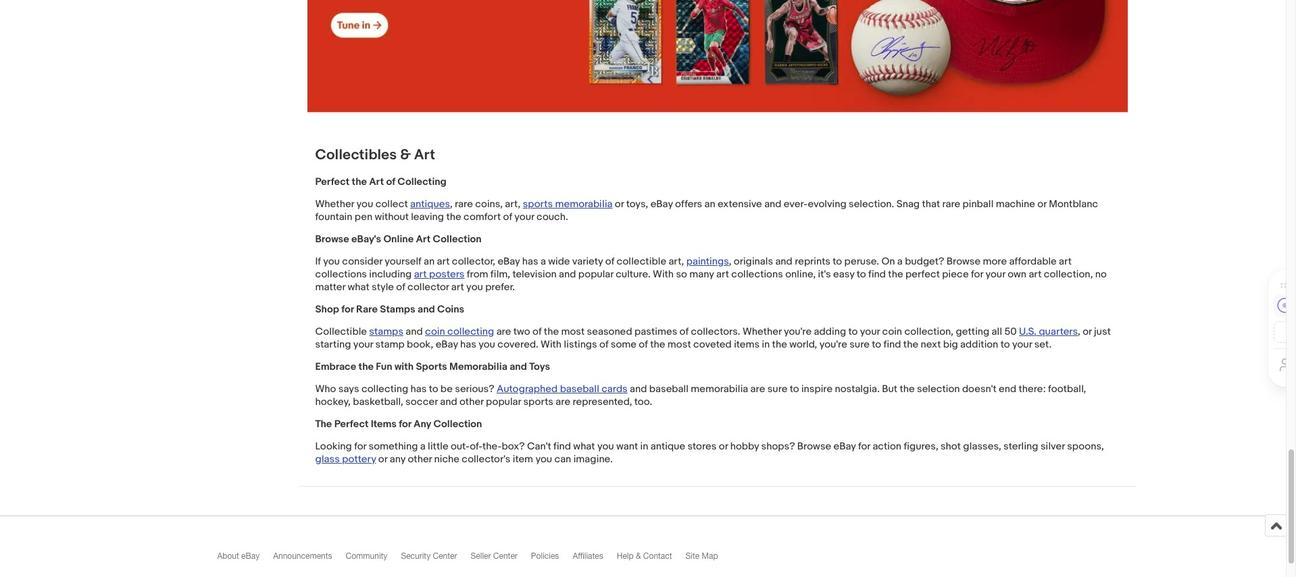 Task type: locate. For each thing, give the bounding box(es) containing it.
box?
[[502, 441, 525, 453]]

stamp
[[376, 338, 405, 351]]

for inside from film, television and popular culture. with so many art collections online, it's easy to find the perfect piece for your own art collection, no matter what style of collector art you prefer.
[[971, 268, 984, 281]]

1 horizontal spatial center
[[493, 552, 518, 562]]

an up collector
[[424, 255, 435, 268]]

the left next
[[904, 338, 919, 351]]

of
[[386, 176, 395, 188], [503, 211, 512, 224], [605, 255, 615, 268], [396, 281, 405, 294], [533, 326, 542, 338], [680, 326, 689, 338], [600, 338, 609, 351], [639, 338, 648, 351]]

0 vertical spatial has
[[522, 255, 538, 268]]

own
[[1008, 268, 1027, 281]]

None text field
[[307, 0, 1128, 113]]

50
[[1005, 326, 1017, 338]]

2 center from the left
[[493, 552, 518, 562]]

whether you collect antiques , rare coins, art, sports memorabilia
[[315, 198, 613, 211]]

of right pastimes
[[680, 326, 689, 338]]

other
[[460, 396, 484, 409], [408, 453, 432, 466]]

a left wide
[[541, 255, 546, 268]]

0 vertical spatial collection,
[[1044, 268, 1093, 281]]

2 horizontal spatial a
[[898, 255, 903, 268]]

seller center
[[471, 552, 518, 562]]

community link
[[346, 552, 401, 568]]

1 vertical spatial find
[[884, 338, 901, 351]]

1 horizontal spatial &
[[636, 552, 641, 562]]

you
[[357, 198, 373, 211], [323, 255, 340, 268], [466, 281, 483, 294], [479, 338, 495, 351], [597, 441, 614, 453], [536, 453, 552, 466]]

1 horizontal spatial what
[[573, 441, 595, 453]]

1 vertical spatial sports
[[524, 396, 554, 409]]

from film, television and popular culture. with so many art collections online, it's easy to find the perfect piece for your own art collection, no matter what style of collector art you prefer.
[[315, 268, 1107, 294]]

starting
[[315, 338, 351, 351]]

1 vertical spatial perfect
[[334, 418, 369, 431]]

sports down toys
[[524, 396, 554, 409]]

0 horizontal spatial with
[[541, 338, 562, 351]]

if
[[315, 255, 321, 268]]

collection, left no
[[1044, 268, 1093, 281]]

center inside 'security center' link
[[433, 552, 457, 562]]

popular left the culture.
[[578, 268, 614, 281]]

the left perfect
[[888, 268, 903, 281]]

what right can
[[573, 441, 595, 453]]

1 vertical spatial popular
[[486, 396, 521, 409]]

find inside from film, television and popular culture. with so many art collections online, it's easy to find the perfect piece for your own art collection, no matter what style of collector art you prefer.
[[869, 268, 886, 281]]

1 vertical spatial browse
[[947, 255, 981, 268]]

center
[[433, 552, 457, 562], [493, 552, 518, 562]]

has left wide
[[522, 255, 538, 268]]

collecting
[[398, 176, 447, 188]]

1 horizontal spatial collecting
[[448, 326, 494, 338]]

0 vertical spatial in
[[762, 338, 770, 351]]

any
[[414, 418, 431, 431]]

your inside or toys, ebay offers an extensive and ever-evolving selection. snag that rare pinball machine or montblanc fountain pen without leaving the comfort of your couch.
[[515, 211, 534, 224]]

sure inside the , or just starting your stamp book, ebay has you covered. with listings of some of the most coveted items in the world, you're sure to find the next big addition to your set.
[[850, 338, 870, 351]]

coin down coins
[[425, 326, 445, 338]]

without
[[375, 211, 409, 224]]

spoons,
[[1067, 441, 1104, 453]]

2 vertical spatial browse
[[798, 441, 832, 453]]

collection, left getting
[[905, 326, 954, 338]]

has down sports
[[411, 383, 427, 396]]

and
[[765, 198, 782, 211], [776, 255, 793, 268], [559, 268, 576, 281], [418, 303, 435, 316], [406, 326, 423, 338], [510, 361, 527, 374], [630, 383, 647, 396], [440, 396, 457, 409]]

the perfect items for any collection
[[315, 418, 482, 431]]

0 horizontal spatial sure
[[768, 383, 788, 396]]

1 horizontal spatial baseball
[[649, 383, 689, 396]]

the right leaving
[[446, 211, 461, 224]]

matter
[[315, 281, 345, 294]]

, for some
[[1078, 326, 1081, 338]]

0 vertical spatial ,
[[450, 198, 453, 211]]

1 horizontal spatial coin
[[882, 326, 902, 338]]

in inside the , or just starting your stamp book, ebay has you covered. with listings of some of the most coveted items in the world, you're sure to find the next big addition to your set.
[[762, 338, 770, 351]]

of inside from film, television and popular culture. with so many art collections online, it's easy to find the perfect piece for your own art collection, no matter what style of collector art you prefer.
[[396, 281, 405, 294]]

none text field inside collectibles & art main content
[[307, 0, 1128, 113]]

an for offers
[[705, 198, 716, 211]]

1 vertical spatial collecting
[[362, 383, 408, 396]]

1 vertical spatial art,
[[669, 255, 684, 268]]

0 vertical spatial art,
[[505, 198, 521, 211]]

0 vertical spatial sure
[[850, 338, 870, 351]]

popular
[[578, 268, 614, 281], [486, 396, 521, 409]]

1 vertical spatial what
[[573, 441, 595, 453]]

or left toys,
[[615, 198, 624, 211]]

0 vertical spatial what
[[348, 281, 370, 294]]

popular inside from film, television and popular culture. with so many art collections online, it's easy to find the perfect piece for your own art collection, no matter what style of collector art you prefer.
[[578, 268, 614, 281]]

1 horizontal spatial popular
[[578, 268, 614, 281]]

collection up collector,
[[433, 233, 482, 246]]

the-
[[483, 441, 502, 453]]

addition
[[961, 338, 999, 351]]

ebay live image image
[[307, 0, 1128, 112]]

0 vertical spatial with
[[653, 268, 674, 281]]

sure left inspire
[[768, 383, 788, 396]]

1 vertical spatial collection,
[[905, 326, 954, 338]]

0 horizontal spatial collections
[[315, 268, 367, 281]]

with inside the , or just starting your stamp book, ebay has you covered. with listings of some of the most coveted items in the world, you're sure to find the next big addition to your set.
[[541, 338, 562, 351]]

1 horizontal spatial ,
[[729, 255, 732, 268]]

0 horizontal spatial memorabilia
[[555, 198, 613, 211]]

ebay right toys,
[[651, 198, 673, 211]]

about ebay link
[[217, 552, 273, 568]]

or left any on the left bottom of the page
[[378, 453, 388, 466]]

, left just
[[1078, 326, 1081, 338]]

0 horizontal spatial coin
[[425, 326, 445, 338]]

online,
[[786, 268, 816, 281]]

you inside from film, television and popular culture. with so many art collections online, it's easy to find the perfect piece for your own art collection, no matter what style of collector art you prefer.
[[466, 281, 483, 294]]

of right the coins,
[[503, 211, 512, 224]]

art for the
[[369, 176, 384, 188]]

any
[[390, 453, 406, 466]]

find left next
[[884, 338, 901, 351]]

collecting down fun
[[362, 383, 408, 396]]

autographed baseball cards link
[[497, 383, 628, 396]]

browse left more
[[947, 255, 981, 268]]

a inside looking for something a little out-of-the-box? can't find what you want in antique stores or hobby shops? browse ebay for action figures, shot glasses, sterling silver spoons, glass pottery or any other niche collector's item you can imagine.
[[420, 441, 426, 453]]

sports right the coins,
[[523, 198, 553, 211]]

1 horizontal spatial sure
[[850, 338, 870, 351]]

0 vertical spatial an
[[705, 198, 716, 211]]

says
[[339, 383, 359, 396]]

& for contact
[[636, 552, 641, 562]]

prefer.
[[485, 281, 515, 294]]

baseball left cards
[[560, 383, 599, 396]]

1 horizontal spatial collections
[[732, 268, 783, 281]]

0 horizontal spatial whether
[[315, 198, 354, 211]]

including
[[369, 268, 412, 281]]

the left "world,"
[[772, 338, 787, 351]]

style
[[372, 281, 394, 294]]

1 vertical spatial art
[[369, 176, 384, 188]]

shot
[[941, 441, 961, 453]]

ebay left the action
[[834, 441, 856, 453]]

in right items
[[762, 338, 770, 351]]

0 vertical spatial collection
[[433, 233, 482, 246]]

to inside from film, television and popular culture. with so many art collections online, it's easy to find the perfect piece for your own art collection, no matter what style of collector art you prefer.
[[857, 268, 866, 281]]

art down leaving
[[416, 233, 431, 246]]

most inside the , or just starting your stamp book, ebay has you covered. with listings of some of the most coveted items in the world, you're sure to find the next big addition to your set.
[[668, 338, 691, 351]]

are left two
[[497, 326, 511, 338]]

evolving
[[808, 198, 847, 211]]

in right want
[[640, 441, 649, 453]]

and right stamp
[[406, 326, 423, 338]]

1 coin from the left
[[425, 326, 445, 338]]

, inside the , or just starting your stamp book, ebay has you covered. with listings of some of the most coveted items in the world, you're sure to find the next big addition to your set.
[[1078, 326, 1081, 338]]

1 horizontal spatial you're
[[820, 338, 848, 351]]

0 horizontal spatial other
[[408, 453, 432, 466]]

couch.
[[537, 211, 568, 224]]

find
[[869, 268, 886, 281], [884, 338, 901, 351], [554, 441, 571, 453]]

art down collectibles & art at top left
[[369, 176, 384, 188]]

your left the own
[[986, 268, 1006, 281]]

you up memorabilia at bottom left
[[479, 338, 495, 351]]

0 horizontal spatial an
[[424, 255, 435, 268]]

of left some on the bottom of page
[[600, 338, 609, 351]]

1 vertical spatial in
[[640, 441, 649, 453]]

most left seasoned on the bottom left
[[561, 326, 585, 338]]

there:
[[1019, 383, 1046, 396]]

rare left the coins,
[[455, 198, 473, 211]]

1 vertical spatial ,
[[729, 255, 732, 268]]

art inside , originals and reprints to peruse. on a budget? browse more affordable art collections including
[[1059, 255, 1072, 268]]

collecting down coins
[[448, 326, 494, 338]]

of right style
[[396, 281, 405, 294]]

the inside and baseball memorabilia are sure to inspire nostalgia. but the selection doesn't end there: football, hockey, basketball, soccer and other popular sports are represented, too.
[[900, 383, 915, 396]]

1 horizontal spatial browse
[[798, 441, 832, 453]]

browse down fountain
[[315, 233, 349, 246]]

0 horizontal spatial rare
[[455, 198, 473, 211]]

1 vertical spatial collection
[[434, 418, 482, 431]]

2 horizontal spatial ,
[[1078, 326, 1081, 338]]

and left the reprints at the right top of the page
[[776, 255, 793, 268]]

with left so
[[653, 268, 674, 281]]

collection,
[[1044, 268, 1093, 281], [905, 326, 954, 338]]

culture.
[[616, 268, 651, 281]]

other right "be"
[[460, 396, 484, 409]]

, left originals
[[729, 255, 732, 268]]

art for &
[[414, 147, 435, 164]]

2 vertical spatial ,
[[1078, 326, 1081, 338]]

1 baseball from the left
[[560, 383, 599, 396]]

quarters
[[1039, 326, 1078, 338]]

center right seller
[[493, 552, 518, 562]]

memorabilia left toys,
[[555, 198, 613, 211]]

0 horizontal spatial most
[[561, 326, 585, 338]]

baseball
[[560, 383, 599, 396], [649, 383, 689, 396]]

seller
[[471, 552, 491, 562]]

what up rare
[[348, 281, 370, 294]]

what inside looking for something a little out-of-the-box? can't find what you want in antique stores or hobby shops? browse ebay for action figures, shot glasses, sterling silver spoons, glass pottery or any other niche collector's item you can imagine.
[[573, 441, 595, 453]]

0 horizontal spatial ,
[[450, 198, 453, 211]]

art up coins
[[451, 281, 464, 294]]

an right offers
[[705, 198, 716, 211]]

inspire
[[802, 383, 833, 396]]

collector's
[[462, 453, 511, 466]]

budget?
[[905, 255, 945, 268]]

and down collector
[[418, 303, 435, 316]]

1 vertical spatial sure
[[768, 383, 788, 396]]

help & contact link
[[617, 552, 686, 568]]

in
[[762, 338, 770, 351], [640, 441, 649, 453]]

selection.
[[849, 198, 895, 211]]

collectibles
[[315, 147, 397, 164]]

0 horizontal spatial a
[[420, 441, 426, 453]]

ebay inside 'link'
[[241, 552, 260, 562]]

2 baseball from the left
[[649, 383, 689, 396]]

a left little
[[420, 441, 426, 453]]

1 vertical spatial &
[[636, 552, 641, 562]]

1 horizontal spatial collection,
[[1044, 268, 1093, 281]]

0 horizontal spatial in
[[640, 441, 649, 453]]

u.s. quarters link
[[1019, 326, 1078, 338]]

rare right that
[[943, 198, 961, 211]]

1 collections from the left
[[315, 268, 367, 281]]

and right cards
[[630, 383, 647, 396]]

collections inside from film, television and popular culture. with so many art collections online, it's easy to find the perfect piece for your own art collection, no matter what style of collector art you prefer.
[[732, 268, 783, 281]]

0 vertical spatial other
[[460, 396, 484, 409]]

has inside the , or just starting your stamp book, ebay has you covered. with listings of some of the most coveted items in the world, you're sure to find the next big addition to your set.
[[460, 338, 476, 351]]

has for a
[[522, 255, 538, 268]]

collecting
[[448, 326, 494, 338], [362, 383, 408, 396]]

1 vertical spatial with
[[541, 338, 562, 351]]

with up toys
[[541, 338, 562, 351]]

0 vertical spatial &
[[400, 147, 411, 164]]

sure inside and baseball memorabilia are sure to inspire nostalgia. but the selection doesn't end there: football, hockey, basketball, soccer and other popular sports are represented, too.
[[768, 383, 788, 396]]

ebay up embrace the fun with sports memorabilia and toys at the bottom left of the page
[[436, 338, 458, 351]]

a right on
[[898, 255, 903, 268]]

most left coveted
[[668, 338, 691, 351]]

0 vertical spatial popular
[[578, 268, 614, 281]]

1 horizontal spatial whether
[[743, 326, 782, 338]]

cards
[[602, 383, 628, 396]]

the
[[352, 176, 367, 188], [446, 211, 461, 224], [888, 268, 903, 281], [544, 326, 559, 338], [650, 338, 665, 351], [772, 338, 787, 351], [904, 338, 919, 351], [359, 361, 374, 374], [900, 383, 915, 396]]

coin left next
[[882, 326, 902, 338]]

0 vertical spatial whether
[[315, 198, 354, 211]]

your right adding
[[860, 326, 880, 338]]

0 vertical spatial art
[[414, 147, 435, 164]]

announcements link
[[273, 552, 346, 568]]

1 center from the left
[[433, 552, 457, 562]]

collectibles & art
[[315, 147, 435, 164]]

figures,
[[904, 441, 939, 453]]

stamps link
[[369, 326, 404, 338]]

sure right adding
[[850, 338, 870, 351]]

machine
[[996, 198, 1036, 211]]

your left couch.
[[515, 211, 534, 224]]

for
[[971, 268, 984, 281], [341, 303, 354, 316], [399, 418, 412, 431], [354, 441, 367, 453], [858, 441, 871, 453]]

1 vertical spatial has
[[460, 338, 476, 351]]

center for security center
[[433, 552, 457, 562]]

other right any on the left bottom of the page
[[408, 453, 432, 466]]

snag
[[897, 198, 920, 211]]

or
[[615, 198, 624, 211], [1038, 198, 1047, 211], [1083, 326, 1092, 338], [719, 441, 728, 453], [378, 453, 388, 466]]

policies
[[531, 552, 559, 562]]

most
[[561, 326, 585, 338], [668, 338, 691, 351]]

1 vertical spatial an
[[424, 255, 435, 268]]

0 vertical spatial browse
[[315, 233, 349, 246]]

glass
[[315, 453, 340, 466]]

2 horizontal spatial browse
[[947, 255, 981, 268]]

1 horizontal spatial are
[[556, 396, 571, 409]]

your inside from film, television and popular culture. with so many art collections online, it's easy to find the perfect piece for your own art collection, no matter what style of collector art you prefer.
[[986, 268, 1006, 281]]

originals
[[734, 255, 773, 268]]

0 horizontal spatial popular
[[486, 396, 521, 409]]

1 horizontal spatial art,
[[669, 255, 684, 268]]

an inside or toys, ebay offers an extensive and ever-evolving selection. snag that rare pinball machine or montblanc fountain pen without leaving the comfort of your couch.
[[705, 198, 716, 211]]

an for yourself
[[424, 255, 435, 268]]

0 horizontal spatial what
[[348, 281, 370, 294]]

1 horizontal spatial most
[[668, 338, 691, 351]]

ebay inside looking for something a little out-of-the-box? can't find what you want in antique stores or hobby shops? browse ebay for action figures, shot glasses, sterling silver spoons, glass pottery or any other niche collector's item you can imagine.
[[834, 441, 856, 453]]

center inside seller center link
[[493, 552, 518, 562]]

posters
[[429, 268, 465, 281]]

0 horizontal spatial has
[[411, 383, 427, 396]]

you inside the , or just starting your stamp book, ebay has you covered. with listings of some of the most coveted items in the world, you're sure to find the next big addition to your set.
[[479, 338, 495, 351]]

you're right "world,"
[[820, 338, 848, 351]]

in inside looking for something a little out-of-the-box? can't find what you want in antique stores or hobby shops? browse ebay for action figures, shot glasses, sterling silver spoons, glass pottery or any other niche collector's item you can imagine.
[[640, 441, 649, 453]]

paintings
[[687, 255, 729, 268]]

collection
[[433, 233, 482, 246], [434, 418, 482, 431]]

coin
[[425, 326, 445, 338], [882, 326, 902, 338]]

1 vertical spatial other
[[408, 453, 432, 466]]

and left ever-
[[765, 198, 782, 211]]

0 vertical spatial memorabilia
[[555, 198, 613, 211]]

memorabilia down coveted
[[691, 383, 748, 396]]

2 collections from the left
[[732, 268, 783, 281]]

you left want
[[597, 441, 614, 453]]

2 rare from the left
[[943, 198, 961, 211]]

other inside and baseball memorabilia are sure to inspire nostalgia. but the selection doesn't end there: football, hockey, basketball, soccer and other popular sports are represented, too.
[[460, 396, 484, 409]]

1 horizontal spatial rare
[[943, 198, 961, 211]]

1 vertical spatial memorabilia
[[691, 383, 748, 396]]

the
[[315, 418, 332, 431]]

art up collecting
[[414, 147, 435, 164]]

has up memorabilia at bottom left
[[460, 338, 476, 351]]

2 horizontal spatial has
[[522, 255, 538, 268]]

2 horizontal spatial are
[[751, 383, 765, 396]]

no
[[1096, 268, 1107, 281]]

0 vertical spatial find
[[869, 268, 886, 281]]

0 horizontal spatial collecting
[[362, 383, 408, 396]]

0 horizontal spatial &
[[400, 147, 411, 164]]

the left fun
[[359, 361, 374, 374]]

, inside , originals and reprints to peruse. on a budget? browse more affordable art collections including
[[729, 255, 732, 268]]

& up collecting
[[400, 147, 411, 164]]

2 vertical spatial find
[[554, 441, 571, 453]]

find right easy on the right
[[869, 268, 886, 281]]

collectible
[[617, 255, 667, 268]]

online
[[384, 233, 414, 246]]

or toys, ebay offers an extensive and ever-evolving selection. snag that rare pinball machine or montblanc fountain pen without leaving the comfort of your couch.
[[315, 198, 1098, 224]]

1 horizontal spatial a
[[541, 255, 546, 268]]

browse inside , originals and reprints to peruse. on a budget? browse more affordable art collections including
[[947, 255, 981, 268]]

0 horizontal spatial baseball
[[560, 383, 599, 396]]

you're left adding
[[784, 326, 812, 338]]

1 horizontal spatial memorabilia
[[691, 383, 748, 396]]

1 horizontal spatial has
[[460, 338, 476, 351]]

, originals and reprints to peruse. on a budget? browse more affordable art collections including
[[315, 255, 1072, 281]]

baseball right cards
[[649, 383, 689, 396]]

covered.
[[498, 338, 539, 351]]

art, left the many at the top right of the page
[[669, 255, 684, 268]]

has
[[522, 255, 538, 268], [460, 338, 476, 351], [411, 383, 427, 396]]

browse right shops?
[[798, 441, 832, 453]]

and right television
[[559, 268, 576, 281]]

& inside main content
[[400, 147, 411, 164]]

1 rare from the left
[[455, 198, 473, 211]]

for right the piece
[[971, 268, 984, 281]]

collectors.
[[691, 326, 741, 338]]

art left posters
[[414, 268, 427, 281]]

announcements
[[273, 552, 332, 562]]

the right some on the bottom of page
[[650, 338, 665, 351]]

art right affordable in the right of the page
[[1059, 255, 1072, 268]]

0 horizontal spatial center
[[433, 552, 457, 562]]

with inside from film, television and popular culture. with so many art collections online, it's easy to find the perfect piece for your own art collection, no matter what style of collector art you prefer.
[[653, 268, 674, 281]]

0 horizontal spatial browse
[[315, 233, 349, 246]]

0 horizontal spatial collection,
[[905, 326, 954, 338]]

site map link
[[686, 552, 732, 568]]

1 horizontal spatial in
[[762, 338, 770, 351]]

1 horizontal spatial an
[[705, 198, 716, 211]]

ebay inside the , or just starting your stamp book, ebay has you covered. with listings of some of the most coveted items in the world, you're sure to find the next big addition to your set.
[[436, 338, 458, 351]]

, for including
[[729, 255, 732, 268]]

1 horizontal spatial with
[[653, 268, 674, 281]]

1 horizontal spatial other
[[460, 396, 484, 409]]

out-
[[451, 441, 470, 453]]

perfect up fountain
[[315, 176, 350, 188]]



Task type: describe. For each thing, give the bounding box(es) containing it.
and inside , originals and reprints to peruse. on a budget? browse more affordable art collections including
[[776, 255, 793, 268]]

art posters
[[414, 268, 465, 281]]

antiques link
[[410, 198, 450, 211]]

silver
[[1041, 441, 1065, 453]]

world,
[[790, 338, 817, 351]]

adding
[[814, 326, 846, 338]]

for left rare
[[341, 303, 354, 316]]

yourself
[[385, 255, 422, 268]]

find inside looking for something a little out-of-the-box? can't find what you want in antique stores or hobby shops? browse ebay for action figures, shot glasses, sterling silver spoons, glass pottery or any other niche collector's item you can imagine.
[[554, 441, 571, 453]]

0 horizontal spatial you're
[[784, 326, 812, 338]]

about
[[217, 552, 239, 562]]

rare inside or toys, ebay offers an extensive and ever-evolving selection. snag that rare pinball machine or montblanc fountain pen without leaving the comfort of your couch.
[[943, 198, 961, 211]]

pastimes
[[635, 326, 677, 338]]

your left the set.
[[1013, 338, 1032, 351]]

montblanc
[[1049, 198, 1098, 211]]

coins
[[437, 303, 465, 316]]

the inside from film, television and popular culture. with so many art collections online, it's easy to find the perfect piece for your own art collection, no matter what style of collector art you prefer.
[[888, 268, 903, 281]]

contact
[[643, 552, 672, 562]]

& for art
[[400, 147, 411, 164]]

peruse.
[[845, 255, 879, 268]]

antique
[[651, 441, 685, 453]]

items
[[734, 338, 760, 351]]

1 vertical spatial whether
[[743, 326, 782, 338]]

rare
[[356, 303, 378, 316]]

security
[[401, 552, 431, 562]]

site
[[686, 552, 700, 562]]

2 vertical spatial has
[[411, 383, 427, 396]]

collectibles & art main content
[[299, 0, 1136, 500]]

pinball
[[963, 198, 994, 211]]

football,
[[1048, 383, 1086, 396]]

book,
[[407, 338, 433, 351]]

other inside looking for something a little out-of-the-box? can't find what you want in antique stores or hobby shops? browse ebay for action figures, shot glasses, sterling silver spoons, glass pottery or any other niche collector's item you can imagine.
[[408, 453, 432, 466]]

you left can
[[536, 453, 552, 466]]

baseball inside and baseball memorabilia are sure to inspire nostalgia. but the selection doesn't end there: football, hockey, basketball, soccer and other popular sports are represented, too.
[[649, 383, 689, 396]]

glass pottery link
[[315, 453, 376, 466]]

browse inside looking for something a little out-of-the-box? can't find what you want in antique stores or hobby shops? browse ebay for action figures, shot glasses, sterling silver spoons, glass pottery or any other niche collector's item you can imagine.
[[798, 441, 832, 453]]

map
[[702, 552, 718, 562]]

television
[[513, 268, 557, 281]]

selection
[[917, 383, 960, 396]]

imagine.
[[574, 453, 613, 466]]

has for you
[[460, 338, 476, 351]]

to inside and baseball memorabilia are sure to inspire nostalgia. but the selection doesn't end there: football, hockey, basketball, soccer and other popular sports are represented, too.
[[790, 383, 799, 396]]

for right looking
[[354, 441, 367, 453]]

and left toys
[[510, 361, 527, 374]]

collectible
[[315, 326, 367, 338]]

collection, inside from film, television and popular culture. with so many art collections online, it's easy to find the perfect piece for your own art collection, no matter what style of collector art you prefer.
[[1044, 268, 1093, 281]]

glasses,
[[963, 441, 1002, 453]]

the inside or toys, ebay offers an extensive and ever-evolving selection. snag that rare pinball machine or montblanc fountain pen without leaving the comfort of your couch.
[[446, 211, 461, 224]]

center for seller center
[[493, 552, 518, 562]]

of right variety
[[605, 255, 615, 268]]

sports
[[416, 361, 447, 374]]

consider
[[342, 255, 383, 268]]

more
[[983, 255, 1007, 268]]

too.
[[635, 396, 653, 409]]

of right some on the bottom of page
[[639, 338, 648, 351]]

comfort
[[464, 211, 501, 224]]

what inside from film, television and popular culture. with so many art collections online, it's easy to find the perfect piece for your own art collection, no matter what style of collector art you prefer.
[[348, 281, 370, 294]]

0 horizontal spatial are
[[497, 326, 511, 338]]

from
[[467, 268, 488, 281]]

fountain
[[315, 211, 352, 224]]

if you consider yourself an art collector, ebay has a wide variety of collectible art, paintings
[[315, 255, 729, 268]]

for left 'any'
[[399, 418, 412, 431]]

embrace the fun with sports memorabilia and toys
[[315, 361, 550, 374]]

soccer
[[406, 396, 438, 409]]

find inside the , or just starting your stamp book, ebay has you covered. with listings of some of the most coveted items in the world, you're sure to find the next big addition to your set.
[[884, 338, 901, 351]]

and inside or toys, ebay offers an extensive and ever-evolving selection. snag that rare pinball machine or montblanc fountain pen without leaving the comfort of your couch.
[[765, 198, 782, 211]]

of up collect
[[386, 176, 395, 188]]

you right "if"
[[323, 255, 340, 268]]

help & contact
[[617, 552, 672, 562]]

0 vertical spatial perfect
[[315, 176, 350, 188]]

who
[[315, 383, 336, 396]]

some
[[611, 338, 637, 351]]

items
[[371, 418, 397, 431]]

fun
[[376, 361, 392, 374]]

wide
[[548, 255, 570, 268]]

collect
[[376, 198, 408, 211]]

art right the own
[[1029, 268, 1042, 281]]

security center link
[[401, 552, 471, 568]]

variety
[[572, 255, 603, 268]]

ebay up prefer.
[[498, 255, 520, 268]]

piece
[[943, 268, 969, 281]]

or left hobby
[[719, 441, 728, 453]]

popular inside and baseball memorabilia are sure to inspire nostalgia. but the selection doesn't end there: football, hockey, basketball, soccer and other popular sports are represented, too.
[[486, 396, 521, 409]]

memorabilia inside and baseball memorabilia are sure to inspire nostalgia. but the selection doesn't end there: football, hockey, basketball, soccer and other popular sports are represented, too.
[[691, 383, 748, 396]]

paintings link
[[687, 255, 729, 268]]

0 vertical spatial collecting
[[448, 326, 494, 338]]

coin collecting link
[[425, 326, 494, 338]]

seasoned
[[587, 326, 633, 338]]

art right the many at the top right of the page
[[717, 268, 729, 281]]

perfect
[[906, 268, 940, 281]]

on
[[882, 255, 895, 268]]

perfect the art of collecting
[[315, 176, 447, 188]]

ever-
[[784, 198, 808, 211]]

the down collectibles
[[352, 176, 367, 188]]

sterling
[[1004, 441, 1039, 453]]

can't
[[527, 441, 551, 453]]

your left stamp
[[353, 338, 373, 351]]

collections inside , originals and reprints to peruse. on a budget? browse more affordable art collections including
[[315, 268, 367, 281]]

ebay inside or toys, ebay offers an extensive and ever-evolving selection. snag that rare pinball machine or montblanc fountain pen without leaving the comfort of your couch.
[[651, 198, 673, 211]]

u.s.
[[1019, 326, 1037, 338]]

0 horizontal spatial art,
[[505, 198, 521, 211]]

affordable
[[1010, 255, 1057, 268]]

stamps
[[380, 303, 416, 316]]

you're inside the , or just starting your stamp book, ebay has you covered. with listings of some of the most coveted items in the world, you're sure to find the next big addition to your set.
[[820, 338, 848, 351]]

a inside , originals and reprints to peruse. on a budget? browse more affordable art collections including
[[898, 255, 903, 268]]

2 coin from the left
[[882, 326, 902, 338]]

for left the action
[[858, 441, 871, 453]]

of inside or toys, ebay offers an extensive and ever-evolving selection. snag that rare pinball machine or montblanc fountain pen without leaving the comfort of your couch.
[[503, 211, 512, 224]]

community
[[346, 552, 388, 562]]

affiliates link
[[573, 552, 617, 568]]

0 vertical spatial sports
[[523, 198, 553, 211]]

hobby
[[730, 441, 759, 453]]

or right machine
[[1038, 198, 1047, 211]]

action
[[873, 441, 902, 453]]

you left collect
[[357, 198, 373, 211]]

browse ebay's online art collection
[[315, 233, 482, 246]]

leaving
[[411, 211, 444, 224]]

or inside the , or just starting your stamp book, ebay has you covered. with listings of some of the most coveted items in the world, you're sure to find the next big addition to your set.
[[1083, 326, 1092, 338]]

looking for something a little out-of-the-box? can't find what you want in antique stores or hobby shops? browse ebay for action figures, shot glasses, sterling silver spoons, glass pottery or any other niche collector's item you can imagine.
[[315, 441, 1104, 466]]

easy
[[833, 268, 855, 281]]

site map
[[686, 552, 718, 562]]

pen
[[355, 211, 373, 224]]

the right two
[[544, 326, 559, 338]]

art up collector
[[437, 255, 450, 268]]

coins,
[[475, 198, 503, 211]]

nostalgia.
[[835, 383, 880, 396]]

serious?
[[455, 383, 495, 396]]

sports inside and baseball memorabilia are sure to inspire nostalgia. but the selection doesn't end there: football, hockey, basketball, soccer and other popular sports are represented, too.
[[524, 396, 554, 409]]

doesn't
[[963, 383, 997, 396]]

policies link
[[531, 552, 573, 568]]

and right soccer
[[440, 396, 457, 409]]

of right two
[[533, 326, 542, 338]]

shops?
[[762, 441, 795, 453]]

and inside from film, television and popular culture. with so many art collections online, it's easy to find the perfect piece for your own art collection, no matter what style of collector art you prefer.
[[559, 268, 576, 281]]

art posters link
[[414, 268, 465, 281]]

to inside , originals and reprints to peruse. on a budget? browse more affordable art collections including
[[833, 255, 842, 268]]

2 vertical spatial art
[[416, 233, 431, 246]]

memorabilia
[[450, 361, 508, 374]]

pottery
[[342, 453, 376, 466]]

hockey,
[[315, 396, 351, 409]]

autographed
[[497, 383, 558, 396]]



Task type: vqa. For each thing, say whether or not it's contained in the screenshot.
top in
yes



